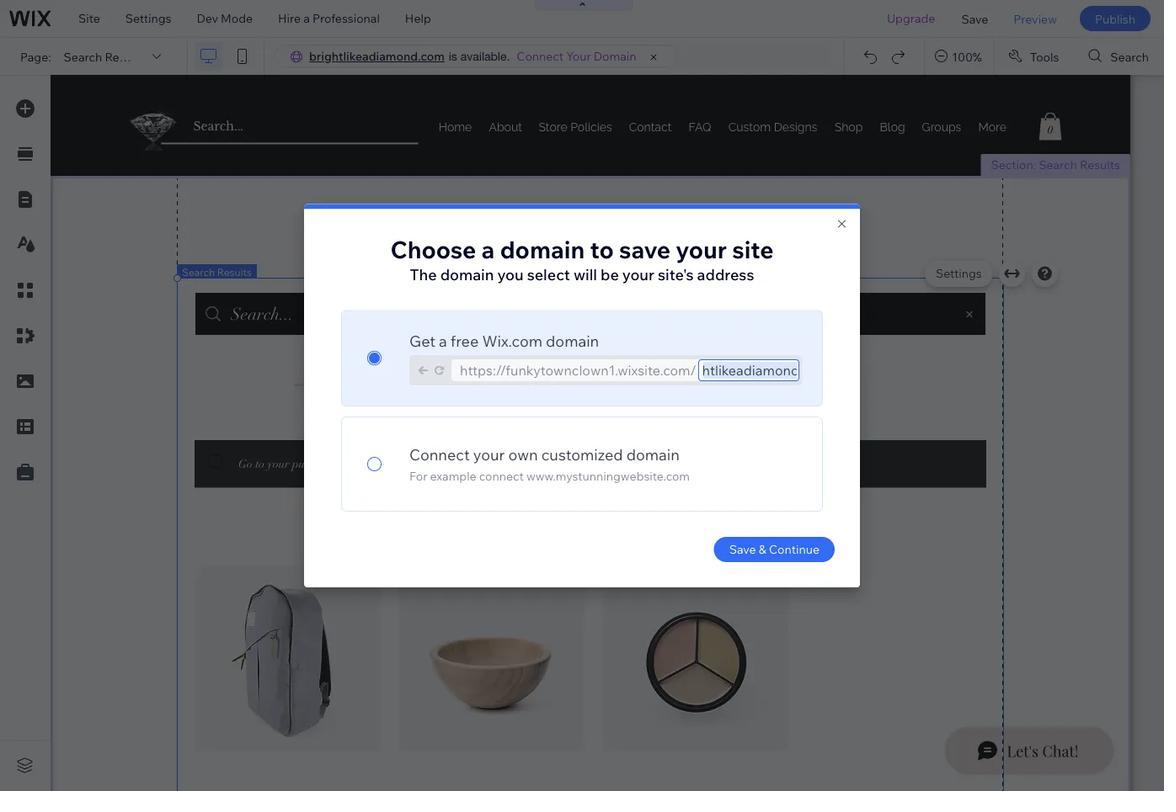 Task type: locate. For each thing, give the bounding box(es) containing it.
save & continue
[[729, 542, 820, 557]]

save & continue button
[[714, 537, 835, 562]]

connect inside connect your own customized domain for example connect www.mystunningwebsite.com
[[409, 445, 470, 464]]

connect left your
[[517, 49, 564, 64]]

1 horizontal spatial connect
[[517, 49, 564, 64]]

save for save & continue
[[729, 542, 756, 557]]

your up address
[[676, 235, 727, 264]]

0 vertical spatial a
[[303, 11, 310, 26]]

publish button
[[1080, 6, 1151, 31]]

2 horizontal spatial your
[[676, 235, 727, 264]]

a right choose
[[481, 235, 495, 264]]

hire a professional
[[278, 11, 380, 26]]

dev
[[197, 11, 218, 26]]

a for professional
[[303, 11, 310, 26]]

save up 100%
[[961, 11, 988, 26]]

None text field
[[698, 359, 799, 381]]

0 vertical spatial settings
[[125, 11, 171, 26]]

2 horizontal spatial results
[[1080, 158, 1120, 172]]

1 horizontal spatial settings
[[936, 266, 982, 281]]

1 vertical spatial a
[[481, 235, 495, 264]]

save button
[[949, 0, 1001, 37]]

0 horizontal spatial results
[[105, 49, 145, 64]]

free
[[450, 331, 479, 350]]

search results
[[64, 49, 145, 64], [182, 266, 252, 278]]

1 horizontal spatial save
[[961, 11, 988, 26]]

domain down choose
[[440, 265, 494, 284]]

a inside choose a domain to save your site the domain you select will be your site's address
[[481, 235, 495, 264]]

1 vertical spatial connect
[[409, 445, 470, 464]]

dev mode
[[197, 11, 253, 26]]

tools button
[[995, 38, 1074, 75]]

get a free wix.com domain
[[409, 331, 599, 350]]

a
[[303, 11, 310, 26], [481, 235, 495, 264], [439, 331, 447, 350]]

settings
[[125, 11, 171, 26], [936, 266, 982, 281]]

save
[[961, 11, 988, 26], [729, 542, 756, 557]]

1 horizontal spatial a
[[439, 331, 447, 350]]

wix.com
[[482, 331, 542, 350]]

your up "connect"
[[473, 445, 505, 464]]

select
[[527, 265, 570, 284]]

search
[[64, 49, 102, 64], [1110, 49, 1149, 64], [1039, 158, 1077, 172], [182, 266, 215, 278]]

2 vertical spatial results
[[217, 266, 252, 278]]

a for free
[[439, 331, 447, 350]]

a for domain
[[481, 235, 495, 264]]

search inside button
[[1110, 49, 1149, 64]]

brightlikeadiamond.com
[[309, 49, 445, 64]]

100% button
[[925, 38, 994, 75]]

your inside connect your own customized domain for example connect www.mystunningwebsite.com
[[473, 445, 505, 464]]

connect up 'example'
[[409, 445, 470, 464]]

0 horizontal spatial settings
[[125, 11, 171, 26]]

section:
[[991, 158, 1036, 172]]

domain up select
[[500, 235, 585, 264]]

connect
[[517, 49, 564, 64], [409, 445, 470, 464]]

0 horizontal spatial a
[[303, 11, 310, 26]]

1 vertical spatial save
[[729, 542, 756, 557]]

0 vertical spatial save
[[961, 11, 988, 26]]

a right get
[[439, 331, 447, 350]]

search button
[[1075, 38, 1164, 75]]

publish
[[1095, 11, 1135, 26]]

save left &
[[729, 542, 756, 557]]

0 horizontal spatial connect
[[409, 445, 470, 464]]

the
[[410, 265, 437, 284]]

site
[[732, 235, 774, 264]]

0 horizontal spatial your
[[473, 445, 505, 464]]

1 vertical spatial search results
[[182, 266, 252, 278]]

1 horizontal spatial your
[[622, 265, 654, 284]]

connect
[[479, 469, 524, 484]]

preview button
[[1001, 0, 1070, 37]]

0 horizontal spatial save
[[729, 542, 756, 557]]

2 vertical spatial your
[[473, 445, 505, 464]]

0 vertical spatial search results
[[64, 49, 145, 64]]

results
[[105, 49, 145, 64], [1080, 158, 1120, 172], [217, 266, 252, 278]]

for
[[409, 469, 427, 484]]

continue
[[769, 542, 820, 557]]

your
[[676, 235, 727, 264], [622, 265, 654, 284], [473, 445, 505, 464]]

choose
[[390, 235, 476, 264]]

your down save
[[622, 265, 654, 284]]

1 vertical spatial your
[[622, 265, 654, 284]]

&
[[759, 542, 766, 557]]

domain
[[500, 235, 585, 264], [440, 265, 494, 284], [546, 331, 599, 350], [626, 445, 680, 464]]

customized
[[541, 445, 623, 464]]

a right the hire on the left top of page
[[303, 11, 310, 26]]

2 vertical spatial a
[[439, 331, 447, 350]]

to
[[590, 235, 614, 264]]

domain up www.mystunningwebsite.com
[[626, 445, 680, 464]]

2 horizontal spatial a
[[481, 235, 495, 264]]

0 vertical spatial results
[[105, 49, 145, 64]]

domain up https://funkytownclown1.wixsite.com/
[[546, 331, 599, 350]]



Task type: describe. For each thing, give the bounding box(es) containing it.
domain
[[594, 49, 636, 64]]

is
[[449, 49, 457, 63]]

professional
[[313, 11, 380, 26]]

address
[[697, 265, 754, 284]]

1 vertical spatial settings
[[936, 266, 982, 281]]

0 horizontal spatial search results
[[64, 49, 145, 64]]

1 horizontal spatial results
[[217, 266, 252, 278]]

example
[[430, 469, 476, 484]]

1 horizontal spatial search results
[[182, 266, 252, 278]]

100%
[[952, 49, 982, 64]]

0 vertical spatial your
[[676, 235, 727, 264]]

help
[[405, 11, 431, 26]]

section: search results
[[991, 158, 1120, 172]]

you
[[497, 265, 524, 284]]

hire
[[278, 11, 301, 26]]

save for save
[[961, 11, 988, 26]]

0 vertical spatial connect
[[517, 49, 564, 64]]

preview
[[1014, 11, 1057, 26]]

be
[[601, 265, 619, 284]]

is available. connect your domain
[[449, 49, 636, 64]]

tools
[[1030, 49, 1059, 64]]

your
[[566, 49, 591, 64]]

upgrade
[[887, 11, 935, 26]]

choose a domain to save your site the domain you select will be your site's address
[[390, 235, 774, 284]]

site's
[[658, 265, 694, 284]]

connect your own customized domain for example connect www.mystunningwebsite.com
[[409, 445, 690, 484]]

save
[[619, 235, 671, 264]]

1 vertical spatial results
[[1080, 158, 1120, 172]]

mode
[[221, 11, 253, 26]]

available.
[[460, 49, 510, 63]]

www.mystunningwebsite.com
[[526, 469, 690, 484]]

https://funkytownclown1.wixsite.com/
[[460, 362, 696, 379]]

will
[[574, 265, 597, 284]]

domain inside connect your own customized domain for example connect www.mystunningwebsite.com
[[626, 445, 680, 464]]

site
[[78, 11, 100, 26]]

own
[[508, 445, 538, 464]]

get
[[409, 331, 435, 350]]



Task type: vqa. For each thing, say whether or not it's contained in the screenshot.
50% Off
no



